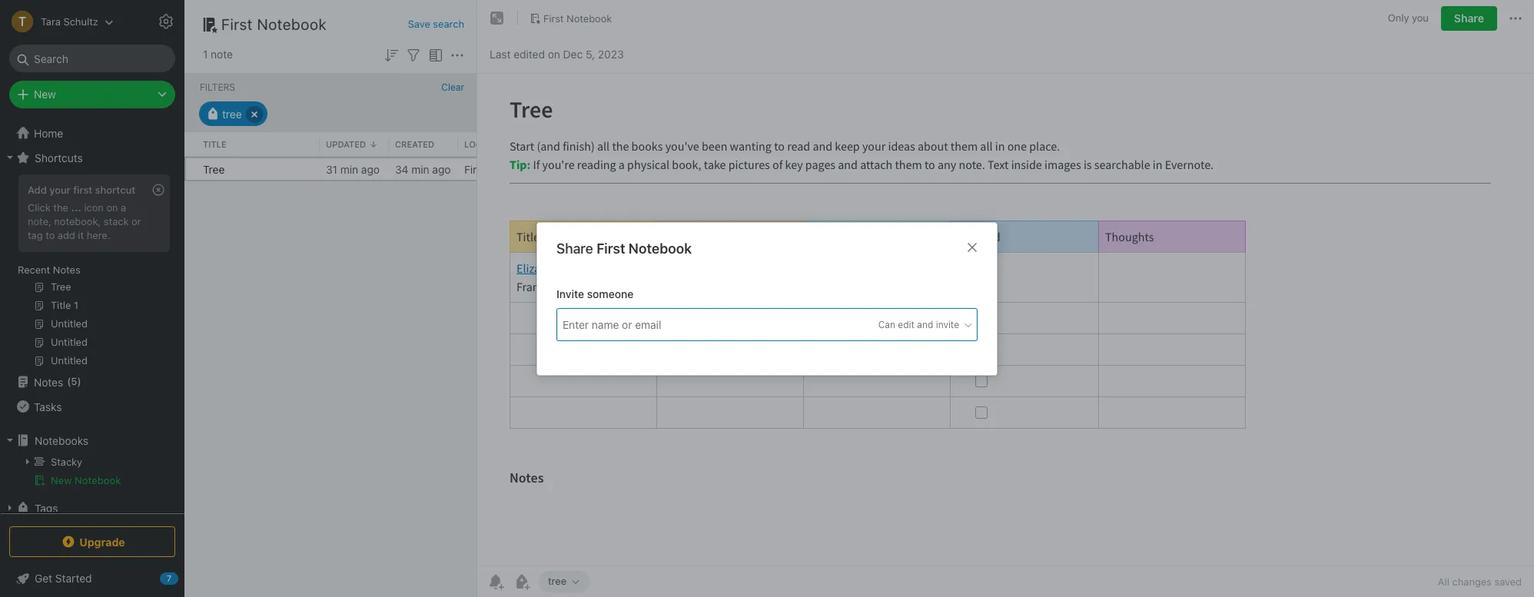 Task type: locate. For each thing, give the bounding box(es) containing it.
recent notes
[[18, 264, 80, 276]]

on left the a
[[106, 201, 118, 214]]

on left dec
[[548, 47, 560, 60]]

first up 'someone'
[[597, 240, 625, 256]]

invite someone
[[557, 287, 634, 300]]

1 horizontal spatial on
[[548, 47, 560, 60]]

clear button
[[442, 81, 464, 93]]

1 vertical spatial tree button
[[539, 571, 591, 593]]

1 vertical spatial on
[[106, 201, 118, 214]]

dec
[[563, 47, 583, 60]]

...
[[71, 201, 81, 214]]

new inside new notebook button
[[51, 474, 72, 487]]

home
[[34, 126, 63, 140]]

created
[[395, 139, 434, 149]]

changes
[[1453, 576, 1492, 588]]

click
[[28, 201, 51, 214]]

row group containing tree
[[185, 157, 735, 181]]

ago left 34
[[361, 163, 380, 176]]

add
[[58, 229, 75, 241]]

0 horizontal spatial share
[[557, 240, 593, 256]]

new notebook group
[[0, 453, 178, 496]]

updated
[[326, 139, 366, 149]]

row group down clear
[[185, 132, 812, 157]]

note
[[211, 48, 233, 61]]

arrow image
[[22, 456, 34, 468]]

expand notebooks image
[[4, 434, 16, 447]]

2 horizontal spatial first notebook
[[544, 12, 612, 24]]

edited
[[514, 47, 545, 60]]

save
[[408, 18, 430, 30]]

row group
[[185, 132, 812, 157], [185, 157, 735, 181]]

expand tags image
[[4, 502, 16, 514]]

can edit and invite
[[879, 318, 960, 330]]

new inside the new popup button
[[34, 88, 56, 101]]

1 horizontal spatial ago
[[432, 163, 451, 176]]

tasks
[[34, 400, 62, 413]]

share up invite
[[557, 240, 593, 256]]

home link
[[0, 121, 185, 145]]

filters
[[200, 81, 235, 93]]

tree
[[0, 121, 185, 579]]

first notebook
[[544, 12, 612, 24], [221, 15, 327, 33], [464, 163, 538, 176]]

tag
[[28, 229, 43, 241]]

share
[[1455, 12, 1485, 25], [557, 240, 593, 256]]

first up note
[[221, 15, 253, 33]]

0 horizontal spatial ago
[[361, 163, 380, 176]]

tree
[[203, 163, 225, 176]]

recent
[[18, 264, 50, 276]]

0 vertical spatial new
[[34, 88, 56, 101]]

1 min from the left
[[340, 163, 358, 176]]

row group inside the note list element
[[185, 157, 735, 181]]

first up last edited on dec 5, 2023
[[544, 12, 564, 24]]

0 horizontal spatial tree
[[222, 107, 242, 120]]

first notebook button
[[524, 8, 618, 29]]

icon on a note, notebook, stack or tag to add it here.
[[28, 201, 141, 241]]

title
[[203, 139, 227, 149]]

new up home
[[34, 88, 56, 101]]

add a reminder image
[[487, 573, 505, 591]]

shortcuts
[[35, 151, 83, 164]]

tree
[[222, 107, 242, 120], [548, 575, 567, 588]]

1 horizontal spatial first notebook
[[464, 163, 538, 176]]

0 vertical spatial tree
[[222, 107, 242, 120]]

on
[[548, 47, 560, 60], [106, 201, 118, 214]]

ago down created
[[432, 163, 451, 176]]

first notebook up dec
[[544, 12, 612, 24]]

1 vertical spatial share
[[557, 240, 593, 256]]

share inside "share" button
[[1455, 12, 1485, 25]]

0 vertical spatial share
[[1455, 12, 1485, 25]]

0 horizontal spatial on
[[106, 201, 118, 214]]

1 vertical spatial tree
[[548, 575, 567, 588]]

min right 31
[[340, 163, 358, 176]]

first notebook inside button
[[544, 12, 612, 24]]

tree down filters
[[222, 107, 242, 120]]

new
[[34, 88, 56, 101], [51, 474, 72, 487]]

first notebook down location
[[464, 163, 538, 176]]

first
[[544, 12, 564, 24], [221, 15, 253, 33], [464, 163, 486, 176], [597, 240, 625, 256]]

can
[[879, 318, 896, 330]]

0 horizontal spatial first notebook
[[221, 15, 327, 33]]

tags
[[35, 502, 58, 515]]

Search text field
[[20, 45, 165, 72]]

notebook inside group
[[75, 474, 121, 487]]

2 row group from the top
[[185, 157, 735, 181]]

0 vertical spatial on
[[548, 47, 560, 60]]

1
[[203, 48, 208, 61]]

min
[[340, 163, 358, 176], [412, 163, 430, 176]]

new up tags
[[51, 474, 72, 487]]

tree button right add tag image
[[539, 571, 591, 593]]

2 min from the left
[[412, 163, 430, 176]]

group containing add your first shortcut
[[0, 170, 178, 376]]

1 horizontal spatial share
[[1455, 12, 1485, 25]]

1 row group from the top
[[185, 132, 812, 157]]

row group down location
[[185, 157, 735, 181]]

1 horizontal spatial min
[[412, 163, 430, 176]]

settings image
[[157, 12, 175, 31]]

location
[[464, 139, 508, 149]]

note list element
[[185, 0, 812, 597]]

tree button
[[199, 101, 267, 126], [539, 571, 591, 593]]

min for 31
[[340, 163, 358, 176]]

upgrade
[[79, 536, 125, 549]]

1 horizontal spatial tree
[[548, 575, 567, 588]]

tags button
[[0, 496, 178, 521]]

1 vertical spatial notes
[[34, 376, 63, 389]]

save search button
[[408, 17, 464, 32]]

notes
[[53, 264, 80, 276], [34, 376, 63, 389]]

)
[[77, 375, 81, 388]]

0 horizontal spatial min
[[340, 163, 358, 176]]

new notebook button
[[0, 471, 178, 490]]

5
[[71, 375, 77, 388]]

notes right recent
[[53, 264, 80, 276]]

(
[[67, 375, 71, 388]]

only you
[[1388, 12, 1429, 24]]

ago for 31 min ago
[[361, 163, 380, 176]]

clear
[[442, 81, 464, 93]]

1 vertical spatial new
[[51, 474, 72, 487]]

tree button down filters
[[199, 101, 267, 126]]

notes left (
[[34, 376, 63, 389]]

notebook
[[567, 12, 612, 24], [257, 15, 327, 33], [489, 163, 538, 176], [629, 240, 692, 256], [75, 474, 121, 487]]

Add tag field
[[561, 316, 746, 333]]

share for share first notebook
[[557, 240, 593, 256]]

0 vertical spatial tree button
[[199, 101, 267, 126]]

2 ago from the left
[[432, 163, 451, 176]]

tree right add tag image
[[548, 575, 567, 588]]

None search field
[[20, 45, 165, 72]]

ago
[[361, 163, 380, 176], [432, 163, 451, 176]]

34 min ago
[[395, 163, 451, 176]]

tree containing home
[[0, 121, 185, 579]]

first inside button
[[544, 12, 564, 24]]

it
[[78, 229, 84, 241]]

group
[[0, 170, 178, 376]]

notebooks
[[35, 434, 88, 447]]

share right the you
[[1455, 12, 1485, 25]]

to
[[45, 229, 55, 241]]

a
[[121, 201, 126, 214]]

share button
[[1442, 6, 1498, 31]]

new notebook
[[51, 474, 121, 487]]

1 ago from the left
[[361, 163, 380, 176]]

0 horizontal spatial tree button
[[199, 101, 267, 126]]

all
[[1438, 576, 1450, 588]]

min right 34
[[412, 163, 430, 176]]

first notebook up note
[[221, 15, 327, 33]]

1 horizontal spatial tree button
[[539, 571, 591, 593]]

5,
[[586, 47, 595, 60]]

the
[[53, 201, 68, 214]]



Task type: vqa. For each thing, say whether or not it's contained in the screenshot.
March Field at top right
no



Task type: describe. For each thing, give the bounding box(es) containing it.
new button
[[9, 81, 175, 108]]

share for share
[[1455, 12, 1485, 25]]

stack
[[104, 215, 129, 227]]

note,
[[28, 215, 51, 227]]

on inside icon on a note, notebook, stack or tag to add it here.
[[106, 201, 118, 214]]

click the ...
[[28, 201, 81, 214]]

save search
[[408, 18, 464, 30]]

1 note
[[203, 48, 233, 61]]

or
[[131, 215, 141, 227]]

first down location
[[464, 163, 486, 176]]

2023
[[598, 47, 624, 60]]

new for new
[[34, 88, 56, 101]]

someone
[[587, 287, 634, 300]]

edit
[[898, 318, 915, 330]]

shortcut
[[95, 184, 135, 196]]

row group containing title
[[185, 132, 812, 157]]

add your first shortcut
[[28, 184, 135, 196]]

search
[[433, 18, 464, 30]]

add tag image
[[513, 573, 531, 591]]

tree button inside the note list element
[[199, 101, 267, 126]]

last
[[490, 47, 511, 60]]

31 min ago
[[326, 163, 380, 176]]

add
[[28, 184, 47, 196]]

only
[[1388, 12, 1410, 24]]

saved
[[1495, 576, 1522, 588]]

icon
[[84, 201, 104, 214]]

tasks button
[[0, 394, 178, 419]]

Select permission field
[[849, 318, 974, 331]]

31
[[326, 163, 338, 176]]

min for 34
[[412, 163, 430, 176]]

your
[[49, 184, 71, 196]]

notebooks link
[[0, 428, 178, 453]]

share first notebook
[[557, 240, 692, 256]]

last edited on dec 5, 2023
[[490, 47, 624, 60]]

notebook,
[[54, 215, 101, 227]]

note window element
[[477, 0, 1535, 597]]

0 vertical spatial notes
[[53, 264, 80, 276]]

tree button inside note window element
[[539, 571, 591, 593]]

new for new notebook
[[51, 474, 72, 487]]

notes ( 5 )
[[34, 375, 81, 389]]

on inside note window element
[[548, 47, 560, 60]]

upgrade button
[[9, 527, 175, 557]]

and
[[917, 318, 934, 330]]

tree inside note window element
[[548, 575, 567, 588]]

ago for 34 min ago
[[432, 163, 451, 176]]

all changes saved
[[1438, 576, 1522, 588]]

here.
[[87, 229, 110, 241]]

invite
[[936, 318, 960, 330]]

invite
[[557, 287, 584, 300]]

you
[[1412, 12, 1429, 24]]

34
[[395, 163, 409, 176]]

tree inside the note list element
[[222, 107, 242, 120]]

notebook inside note window element
[[567, 12, 612, 24]]

shortcuts button
[[0, 145, 178, 170]]

Note Editor text field
[[477, 74, 1535, 566]]

first
[[73, 184, 92, 196]]

notes inside notes ( 5 )
[[34, 376, 63, 389]]

close image
[[963, 238, 982, 256]]

expand note image
[[488, 9, 507, 28]]



